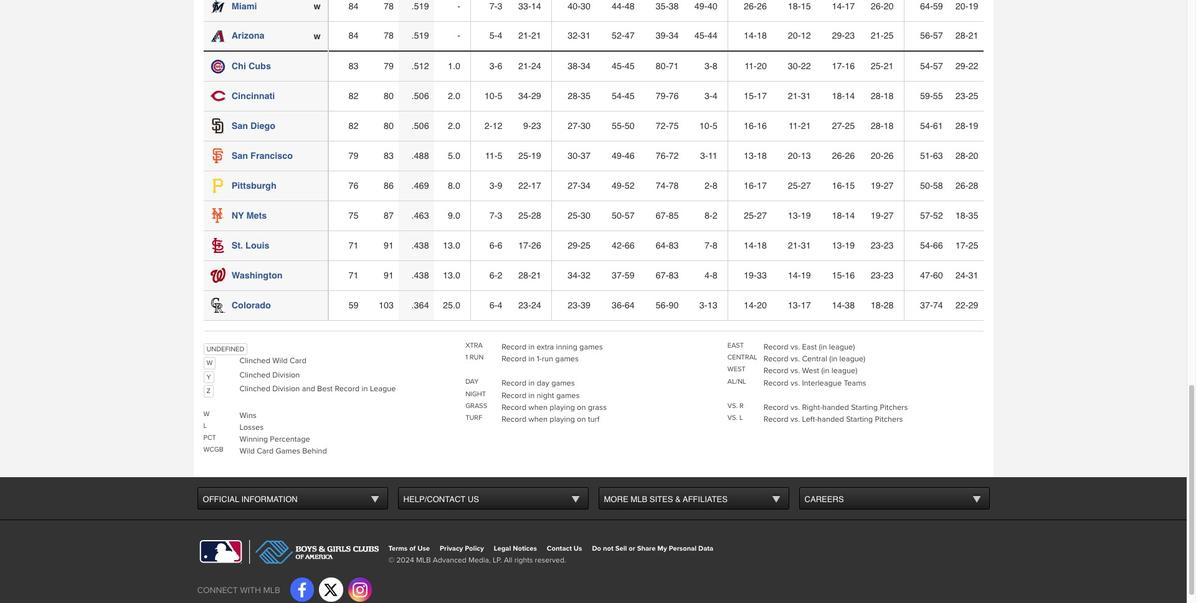 Task type: vqa. For each thing, say whether or not it's contained in the screenshot.
67- associated with 85
yes



Task type: locate. For each thing, give the bounding box(es) containing it.
23 left 54-66
[[884, 240, 894, 250]]

0 vertical spatial 25-27
[[788, 180, 811, 190]]

1 8 from the top
[[713, 61, 718, 71]]

13.0 down 9.0
[[443, 240, 460, 250]]

league
[[370, 384, 396, 394]]

3- for 13
[[700, 300, 708, 310]]

1 vertical spatial starting
[[846, 414, 873, 424]]

23-
[[956, 91, 968, 101], [871, 240, 884, 250], [871, 270, 884, 280], [518, 300, 531, 310], [568, 300, 581, 310]]

28- right 61 at the top of page
[[956, 121, 968, 131]]

clinched for clinched division
[[240, 370, 270, 380]]

3 8 from the top
[[713, 240, 718, 250]]

57-
[[920, 210, 933, 220]]

.519 for 7-3
[[412, 1, 429, 11]]

right-
[[802, 402, 822, 412]]

17 down 13-18
[[757, 180, 767, 190]]

1 66 from the left
[[625, 240, 635, 250]]

75 up 72 on the top
[[669, 121, 679, 131]]

0 vertical spatial mlb
[[631, 495, 647, 504]]

34 for 39-
[[669, 31, 679, 41]]

59 left 20-19
[[933, 1, 943, 11]]

2 vertical spatial 71
[[349, 270, 359, 280]]

28 for 26-
[[968, 180, 978, 190]]

15 down 27-25
[[845, 180, 855, 190]]

34 up 28-35
[[581, 61, 591, 71]]

24-31
[[956, 270, 978, 280]]

25 down 29-22
[[968, 91, 978, 101]]

division
[[272, 370, 300, 380], [272, 384, 300, 394]]

0 vertical spatial 2
[[713, 210, 718, 220]]

8 down 7-8
[[713, 270, 718, 280]]

0 vertical spatial 91
[[384, 240, 394, 250]]

67- down 74-
[[656, 210, 669, 220]]

49- down 55-
[[612, 151, 625, 161]]

0 vertical spatial card
[[290, 356, 306, 366]]

15 for 18-
[[801, 1, 811, 11]]

2- up 11-5
[[485, 121, 493, 131]]

15 for 16-
[[845, 180, 855, 190]]

38 for 35-
[[669, 1, 679, 11]]

legal notices
[[494, 545, 537, 553]]

when down record in night games
[[529, 402, 548, 412]]

when down record when playing on grass
[[529, 414, 548, 424]]

sell
[[615, 545, 627, 553]]

79
[[384, 61, 394, 71], [349, 151, 359, 161]]

starting down record vs. right-handed starting pitchers
[[846, 414, 873, 424]]

- for 7-3
[[457, 1, 460, 11]]

1 horizontal spatial 15
[[845, 180, 855, 190]]

arizona link
[[232, 31, 264, 41]]

16
[[845, 61, 855, 71], [757, 121, 767, 131], [845, 270, 855, 280]]

1 vertical spatial 25-27
[[744, 210, 767, 220]]

28-35
[[568, 91, 591, 101]]

80 for 2-12
[[384, 121, 394, 131]]

18-14 down 16-15
[[832, 210, 855, 220]]

16 for 15-
[[845, 270, 855, 280]]

0 vertical spatial 14
[[531, 1, 541, 11]]

©
[[388, 556, 394, 565]]

0 horizontal spatial 35
[[581, 91, 591, 101]]

26-26 right 40
[[744, 1, 767, 11]]

0 vertical spatial when
[[529, 402, 548, 412]]

47-60
[[920, 270, 943, 280]]

1 18-14 from the top
[[832, 91, 855, 101]]

2.0 down 1.0
[[448, 91, 460, 101]]

27
[[801, 180, 811, 190], [884, 180, 894, 190], [757, 210, 767, 220], [884, 210, 894, 220]]

3 30 from the top
[[581, 210, 591, 220]]

1 vertical spatial 29
[[968, 300, 978, 310]]

clinched down clinched wild card
[[240, 370, 270, 380]]

21-31 for 14-18
[[788, 240, 811, 250]]

1 horizontal spatial 30-
[[788, 61, 801, 71]]

1 67- from the top
[[656, 210, 669, 220]]

0 vertical spatial 29-
[[832, 31, 845, 41]]

0 horizontal spatial 66
[[625, 240, 635, 250]]

54- up 47-
[[920, 240, 933, 250]]

1 vertical spatial 64-
[[656, 240, 669, 250]]

23-23 for 19
[[871, 240, 894, 250]]

run
[[542, 354, 553, 364]]

61
[[933, 121, 943, 131]]

1 on from the top
[[577, 402, 586, 412]]

2 19-27 from the top
[[871, 210, 894, 220]]

diego
[[251, 121, 275, 131]]

3-
[[490, 61, 498, 71], [705, 61, 713, 71], [705, 91, 713, 101], [700, 151, 708, 161], [490, 180, 498, 190], [700, 300, 708, 310]]

0 vertical spatial pitchers
[[880, 402, 908, 412]]

26-26
[[744, 1, 767, 11], [832, 151, 855, 161]]

1 vertical spatial 91
[[384, 270, 394, 280]]

left-
[[802, 414, 817, 424]]

90
[[669, 300, 679, 310]]

49-52
[[612, 180, 635, 190]]

0 vertical spatial 82
[[349, 91, 359, 101]]

49-40
[[695, 1, 718, 11]]

1 vertical spatial clinched
[[240, 370, 270, 380]]

30 up the 32-31
[[581, 1, 591, 11]]

san francisco
[[232, 151, 293, 161]]

18-
[[788, 1, 801, 11], [832, 91, 845, 101], [832, 210, 845, 220], [956, 210, 968, 220], [871, 300, 884, 310]]

2 45 from the top
[[625, 91, 635, 101]]

1 14-18 from the top
[[744, 31, 767, 41]]

5
[[497, 91, 502, 101], [713, 121, 718, 131], [497, 151, 502, 161]]

3 clinched from the top
[[240, 384, 270, 394]]

1 horizontal spatial mlb
[[416, 556, 431, 565]]

san for san diego
[[232, 121, 248, 131]]

20 for 11-
[[757, 61, 767, 71]]

28 left 37-74 at the right
[[884, 300, 894, 310]]

1 vertical spatial 22-
[[956, 300, 968, 310]]

13- up 15-16 at right
[[832, 240, 845, 250]]

76-
[[656, 151, 669, 161]]

record for record vs. right-handed starting pitchers
[[764, 402, 789, 412]]

58
[[933, 180, 943, 190]]

0 vertical spatial 79
[[384, 61, 394, 71]]

chi cubs image
[[210, 59, 225, 74]]

16-
[[744, 121, 757, 131], [744, 180, 757, 190], [832, 180, 845, 190]]

2 6- from the top
[[490, 270, 498, 280]]

6- for 6
[[490, 240, 498, 250]]

35-38
[[656, 1, 679, 11]]

1 vertical spatial 59
[[625, 270, 635, 280]]

1 horizontal spatial 26-26
[[832, 151, 855, 161]]

74-
[[656, 180, 669, 190]]

1 vertical spatial 67-
[[656, 270, 669, 280]]

0 vertical spatial 57
[[933, 31, 943, 41]]

26-20
[[871, 1, 894, 11]]

1 vertical spatial 7-3
[[490, 210, 502, 220]]

2 vertical spatial 78
[[669, 180, 679, 190]]

39-
[[656, 31, 669, 41]]

6
[[497, 61, 502, 71], [497, 240, 502, 250]]

1 30 from the top
[[581, 1, 591, 11]]

52 for 49-
[[625, 180, 635, 190]]

5 left 34-29 at the left
[[497, 91, 502, 101]]

1 vertical spatial .438
[[412, 270, 429, 280]]

1 91 from the top
[[384, 240, 394, 250]]

14-20
[[744, 300, 767, 310]]

ny mets
[[232, 210, 267, 220]]

2 for 8-
[[713, 210, 718, 220]]

28- up 20-26
[[871, 121, 884, 131]]

13 down 11-21
[[801, 151, 811, 161]]

0 horizontal spatial 75
[[349, 210, 359, 220]]

© 2024 mlb advanced media, lp. all rights reserved.
[[388, 556, 566, 565]]

1 21-31 from the top
[[788, 91, 811, 101]]

71 for 28-21
[[349, 270, 359, 280]]

2 clinched from the top
[[240, 370, 270, 380]]

0 vertical spatial 56-
[[920, 31, 933, 41]]

help/contact
[[403, 495, 466, 504]]

12
[[801, 31, 811, 41], [493, 121, 502, 131]]

14-19
[[788, 270, 811, 280]]

1 28-18 from the top
[[871, 91, 894, 101]]

4 left 23-24
[[497, 300, 502, 310]]

38 for 14-
[[845, 300, 855, 310]]

29 for 34-
[[531, 91, 541, 101]]

39
[[581, 300, 591, 310]]

11- up '20-13'
[[789, 121, 801, 131]]

19-33
[[744, 270, 767, 280]]

1 vertical spatial 28-18
[[871, 121, 894, 131]]

29-23
[[832, 31, 855, 41]]

27-30
[[568, 121, 591, 131]]

27- for 30
[[568, 121, 581, 131]]

15- for 16
[[832, 270, 845, 280]]

78 for 5-4
[[384, 31, 394, 41]]

2 horizontal spatial 29-
[[956, 61, 968, 71]]

14 down "17-16"
[[845, 91, 855, 101]]

in for record in night games
[[529, 390, 535, 400]]

4 for 6-
[[497, 300, 502, 310]]

do not sell or share my personal data
[[592, 545, 714, 553]]

40
[[708, 1, 718, 11]]

1 vertical spatial 12
[[493, 121, 502, 131]]

2 .438 from the top
[[412, 270, 429, 280]]

6-4
[[490, 300, 502, 310]]

67- for 85
[[656, 210, 669, 220]]

6-6
[[490, 240, 502, 250]]

11- for 21
[[789, 121, 801, 131]]

.438 up the .364
[[412, 270, 429, 280]]

20- down 18-15
[[788, 31, 801, 41]]

mlb down use
[[416, 556, 431, 565]]

.519 for 5-4
[[412, 31, 429, 41]]

w
[[314, 2, 321, 11], [314, 31, 321, 41], [207, 359, 213, 367]]

34- for 29
[[518, 91, 531, 101]]

8 for 3-
[[713, 61, 718, 71]]

2 2.0 from the top
[[448, 121, 460, 131]]

0 horizontal spatial 2
[[497, 270, 502, 280]]

1 horizontal spatial 45-
[[695, 31, 708, 41]]

2 .506 from the top
[[412, 121, 429, 131]]

1 horizontal spatial 59
[[625, 270, 635, 280]]

1 vertical spatial 18-14
[[832, 210, 855, 220]]

starting for left-
[[846, 414, 873, 424]]

16-17
[[744, 180, 767, 190]]

0 vertical spatial wild
[[272, 356, 288, 366]]

25- down 9-
[[518, 151, 531, 161]]

0 vertical spatial 34
[[669, 31, 679, 41]]

7- for 33-
[[490, 1, 498, 11]]

5 left 25-19
[[497, 151, 502, 161]]

1 6- from the top
[[490, 240, 498, 250]]

2 6 from the top
[[497, 240, 502, 250]]

18 up 16-17
[[757, 151, 767, 161]]

45- up 54-45
[[612, 61, 625, 71]]

2 14-18 from the top
[[744, 240, 767, 250]]

2.0 up 5.0
[[448, 121, 460, 131]]

2 on from the top
[[577, 414, 586, 424]]

2 82 from the top
[[349, 121, 359, 131]]

1 19-27 from the top
[[871, 180, 894, 190]]

1 san from the top
[[232, 121, 248, 131]]

central up al/nl
[[728, 353, 758, 361]]

10-5 down 3-6
[[485, 91, 502, 101]]

49- up 50-57
[[612, 180, 625, 190]]

16- up 13-18
[[744, 121, 757, 131]]

35
[[581, 91, 591, 101], [968, 210, 978, 220]]

1 45 from the top
[[625, 61, 635, 71]]

2 vertical spatial 49-
[[612, 180, 625, 190]]

0 horizontal spatial l
[[203, 422, 207, 430]]

3 left 25-28
[[497, 210, 502, 220]]

1 horizontal spatial 34-
[[568, 270, 581, 280]]

4 8 from the top
[[713, 270, 718, 280]]

13-19 up 15-16 at right
[[832, 240, 855, 250]]

1 when from the top
[[529, 402, 548, 412]]

1 vertical spatial on
[[577, 414, 586, 424]]

0 vertical spatial 26-26
[[744, 1, 767, 11]]

21-24
[[518, 61, 541, 71]]

17 down 25-19
[[531, 180, 541, 190]]

6- up 6-2 on the left of page
[[490, 240, 498, 250]]

57 down 64-59
[[933, 31, 943, 41]]

pittsburgh
[[232, 180, 276, 190]]

0 vertical spatial 49-
[[695, 1, 708, 11]]

20 for 28-
[[968, 151, 978, 161]]

26 left 51-
[[884, 151, 894, 161]]

1 clinched from the top
[[240, 356, 270, 366]]

2 when from the top
[[529, 414, 548, 424]]

20- for 12
[[788, 31, 801, 41]]

12 for 20-
[[801, 31, 811, 41]]

20- for 19
[[956, 1, 968, 11]]

18 for 13-19
[[757, 240, 767, 250]]

37-
[[612, 270, 625, 280], [920, 300, 933, 310]]

2 .519 from the top
[[412, 31, 429, 41]]

25- down '20-13'
[[788, 180, 801, 190]]

50- for 57
[[612, 210, 625, 220]]

1 vertical spatial league)
[[840, 354, 866, 364]]

2 vertical spatial 6-
[[490, 300, 498, 310]]

1 13.0 from the top
[[443, 240, 460, 250]]

1 vertical spatial 6-
[[490, 270, 498, 280]]

0 vertical spatial 6-
[[490, 240, 498, 250]]

2 21-31 from the top
[[788, 240, 811, 250]]

2 3 from the top
[[497, 210, 502, 220]]

30 down 27-34
[[581, 210, 591, 220]]

20 down 28-19 on the right top
[[968, 151, 978, 161]]

16- for 16
[[744, 121, 757, 131]]

2 - from the top
[[457, 31, 460, 41]]

0 horizontal spatial 2-
[[485, 121, 493, 131]]

22- for 29
[[956, 300, 968, 310]]

45 for 54-
[[625, 91, 635, 101]]

20 for 14-
[[757, 300, 767, 310]]

3- right 90 at right
[[700, 300, 708, 310]]

1 horizontal spatial 76
[[669, 91, 679, 101]]

record for record vs. left-handed starting pitchers
[[764, 414, 789, 424]]

1 horizontal spatial 29-
[[832, 31, 845, 41]]

1 vertical spatial .519
[[412, 31, 429, 41]]

1 vertical spatial 82
[[349, 121, 359, 131]]

6- for 4
[[490, 300, 498, 310]]

1 .519 from the top
[[412, 1, 429, 11]]

run
[[470, 353, 484, 361]]

45-45
[[612, 61, 635, 71]]

6- down 6-2 on the left of page
[[490, 300, 498, 310]]

0 horizontal spatial 13-19
[[788, 210, 811, 220]]

league) for record vs. west (in league)
[[832, 366, 858, 376]]

vs. inside central record vs. central (in league)
[[791, 354, 800, 364]]

1 vertical spatial 34-
[[568, 270, 581, 280]]

91 down the 87
[[384, 240, 394, 250]]

28-21
[[956, 31, 978, 41], [518, 270, 541, 280]]

24 for 21-
[[531, 61, 541, 71]]

record for record vs. west (in league)
[[764, 366, 789, 376]]

7-3 up 6-6
[[490, 210, 502, 220]]

14 for 79-76
[[845, 91, 855, 101]]

2 84 from the top
[[349, 31, 359, 41]]

2 67- from the top
[[656, 270, 669, 280]]

vs. left the r
[[728, 402, 738, 410]]

1 vertical spatial 23-23
[[871, 270, 894, 280]]

2 24 from the top
[[531, 300, 541, 310]]

50
[[625, 121, 635, 131]]

2 91 from the top
[[384, 270, 394, 280]]

0 vertical spatial playing
[[550, 402, 575, 412]]

1 24 from the top
[[531, 61, 541, 71]]

1 23-23 from the top
[[871, 240, 894, 250]]

33
[[757, 270, 767, 280]]

2 13.0 from the top
[[443, 270, 460, 280]]

2 28-18 from the top
[[871, 121, 894, 131]]

14- up '19-33' on the top right of page
[[744, 240, 757, 250]]

0 vertical spatial san
[[232, 121, 248, 131]]

59 up '64'
[[625, 270, 635, 280]]

1 horizontal spatial 64-
[[920, 1, 933, 11]]

27- down 28-35
[[568, 121, 581, 131]]

0 vertical spatial league)
[[829, 342, 855, 352]]

29 up 9-23
[[531, 91, 541, 101]]

21-25
[[871, 31, 894, 41]]

2 san from the top
[[232, 151, 248, 161]]

18-15
[[788, 1, 811, 11]]

57 left 29-22
[[933, 61, 943, 71]]

0 horizontal spatial 25-27
[[744, 210, 767, 220]]

2 23-23 from the top
[[871, 270, 894, 280]]

30- for 37
[[568, 151, 581, 161]]

1 division from the top
[[272, 370, 300, 380]]

17- for 16
[[832, 61, 845, 71]]

6 left 21-24
[[497, 61, 502, 71]]

17- for 25
[[956, 240, 968, 250]]

60
[[933, 270, 943, 280]]

13 down 4-8 at top right
[[708, 300, 718, 310]]

when for record when playing on grass
[[529, 402, 548, 412]]

2 30 from the top
[[581, 121, 591, 131]]

1 7-3 from the top
[[490, 1, 502, 11]]

wins
[[240, 410, 256, 420]]

cincinnati image
[[210, 89, 225, 104]]

8 down 11
[[713, 180, 718, 190]]

playing up record when playing on turf
[[550, 402, 575, 412]]

11
[[708, 151, 718, 161]]

76 left 86
[[349, 180, 359, 190]]

1 .438 from the top
[[412, 240, 429, 250]]

64- up 67-83
[[656, 240, 669, 250]]

ny
[[232, 210, 244, 220]]

st. louis
[[232, 240, 269, 250]]

1 3 from the top
[[497, 1, 502, 11]]

2 22 from the left
[[968, 61, 978, 71]]

35 for 18-
[[968, 210, 978, 220]]

1 vertical spatial 45
[[625, 91, 635, 101]]

28 for 18-
[[884, 300, 894, 310]]

15-
[[744, 91, 757, 101], [832, 270, 845, 280]]

1 2.0 from the top
[[448, 91, 460, 101]]

5-
[[490, 31, 498, 41]]

30 for 27-
[[581, 121, 591, 131]]

0 horizontal spatial 22-
[[518, 180, 531, 190]]

2 playing from the top
[[550, 414, 575, 424]]

1 vertical spatial 35
[[968, 210, 978, 220]]

1 vertical spatial card
[[257, 446, 274, 456]]

21-31 down '30-22' on the top right of the page
[[788, 91, 811, 101]]

1 6 from the top
[[497, 61, 502, 71]]

3 for 25-28
[[497, 210, 502, 220]]

1 vertical spatial mlb
[[416, 556, 431, 565]]

25 up the 32
[[581, 240, 591, 250]]

31 up 14-19
[[801, 240, 811, 250]]

28- down 20-19
[[956, 31, 968, 41]]

82
[[349, 91, 359, 101], [349, 121, 359, 131]]

on for turf
[[577, 414, 586, 424]]

22 for 29-
[[968, 61, 978, 71]]

mlb.com image
[[197, 540, 244, 564]]

0 vertical spatial w
[[314, 2, 321, 11]]

49- for 40
[[695, 1, 708, 11]]

.506 for 2-12
[[412, 121, 429, 131]]

1 horizontal spatial 29
[[968, 300, 978, 310]]

2 vertical spatial league)
[[832, 366, 858, 376]]

67-
[[656, 210, 669, 220], [656, 270, 669, 280]]

56- for 57
[[920, 31, 933, 41]]

.469
[[412, 180, 429, 190]]

0 vertical spatial 19-27
[[871, 180, 894, 190]]

64-
[[920, 1, 933, 11], [656, 240, 669, 250]]

0 vertical spatial 12
[[801, 31, 811, 41]]

10- up 3-11
[[700, 121, 713, 131]]

(in for east
[[819, 342, 827, 352]]

2 horizontal spatial 11-
[[789, 121, 801, 131]]

0 vertical spatial 2-
[[485, 121, 493, 131]]

1 playing from the top
[[550, 402, 575, 412]]

extra
[[537, 342, 554, 352]]

29
[[531, 91, 541, 101], [968, 300, 978, 310]]

17- for 26
[[518, 240, 531, 250]]

2 division from the top
[[272, 384, 300, 394]]

30 for 25-
[[581, 210, 591, 220]]

28
[[968, 180, 978, 190], [531, 210, 541, 220], [884, 300, 894, 310]]

clinched for clinched wild card
[[240, 356, 270, 366]]

2.0
[[448, 91, 460, 101], [448, 121, 460, 131]]

35 for 28-
[[581, 91, 591, 101]]

.506
[[412, 91, 429, 101], [412, 121, 429, 131]]

76-72
[[656, 151, 679, 161]]

l
[[740, 414, 743, 422], [203, 422, 207, 430]]

0 vertical spatial 23-23
[[871, 240, 894, 250]]

boys and girls club of america image
[[249, 540, 378, 564]]

or
[[629, 545, 635, 553]]

44
[[708, 31, 718, 41]]

85
[[669, 210, 679, 220]]

rights
[[514, 556, 533, 565]]

1 80 from the top
[[384, 91, 394, 101]]

1 - from the top
[[457, 1, 460, 11]]

30- up 27-34
[[568, 151, 581, 161]]

.488
[[412, 151, 429, 161]]

3 6- from the top
[[490, 300, 498, 310]]

1 horizontal spatial 15-
[[832, 270, 845, 280]]

1 22 from the left
[[801, 61, 811, 71]]

2 80 from the top
[[384, 121, 394, 131]]

19- down 20-26
[[871, 180, 884, 190]]

1 .506 from the top
[[412, 91, 429, 101]]

record for record in 1-run games
[[502, 354, 526, 364]]

8-2
[[705, 210, 718, 220]]

0 vertical spatial 34-
[[518, 91, 531, 101]]

2 18-14 from the top
[[832, 210, 855, 220]]

2 vertical spatial 4
[[497, 300, 502, 310]]

2- for 8
[[705, 180, 713, 190]]

0 vertical spatial 11-
[[745, 61, 757, 71]]

0 vertical spatial 7-
[[490, 1, 498, 11]]

7- up '5-'
[[490, 1, 498, 11]]

3- down '5-'
[[490, 61, 498, 71]]

19-27 left 57- in the right of the page
[[871, 210, 894, 220]]

66 left 17-25
[[933, 240, 943, 250]]

18 up 33
[[757, 240, 767, 250]]

1 82 from the top
[[349, 91, 359, 101]]

2 66 from the left
[[933, 240, 943, 250]]

legal notices link
[[494, 545, 537, 553]]

san francisco image
[[210, 149, 225, 164]]

1 84 from the top
[[349, 1, 359, 11]]

card down winning percentage
[[257, 446, 274, 456]]

8 for 2-
[[713, 180, 718, 190]]

0 vertical spatial handed
[[822, 402, 849, 412]]

1 vertical spatial pitchers
[[875, 414, 903, 424]]

handed for right-
[[822, 402, 849, 412]]

san right san diego icon at left top
[[232, 121, 248, 131]]

25-
[[871, 61, 884, 71], [518, 151, 531, 161], [788, 180, 801, 190], [518, 210, 531, 220], [568, 210, 581, 220], [744, 210, 757, 220]]

0 vertical spatial .519
[[412, 1, 429, 11]]

20-
[[956, 1, 968, 11], [788, 31, 801, 41], [788, 151, 801, 161], [871, 151, 884, 161]]

east up al/nl
[[728, 341, 744, 349]]

when for record when playing on turf
[[529, 414, 548, 424]]

34 for 38-
[[581, 61, 591, 71]]

82 for san diego
[[349, 121, 359, 131]]

54- up 59-
[[920, 61, 933, 71]]

clinched up clinched division
[[240, 356, 270, 366]]

2 8 from the top
[[713, 180, 718, 190]]

24
[[531, 61, 541, 71], [531, 300, 541, 310]]

2 7-3 from the top
[[490, 210, 502, 220]]

1 vertical spatial 10-5
[[700, 121, 718, 131]]

2 vertical spatial 16
[[845, 270, 855, 280]]

1 horizontal spatial 28
[[884, 300, 894, 310]]

playing down record when playing on grass
[[550, 414, 575, 424]]

17 up 29-23 on the top of page
[[845, 1, 855, 11]]

0 vertical spatial 35
[[581, 91, 591, 101]]

16- for 15
[[832, 180, 845, 190]]

1 horizontal spatial 38
[[845, 300, 855, 310]]

record for record in extra inning games
[[502, 342, 526, 352]]

playing
[[550, 402, 575, 412], [550, 414, 575, 424]]

in for record in 1-run games
[[529, 354, 535, 364]]

57 for 56-
[[933, 31, 943, 41]]

0 horizontal spatial 28
[[531, 210, 541, 220]]

13.0 for 6-2
[[443, 270, 460, 280]]

54- for 66
[[920, 240, 933, 250]]

1 vertical spatial 34
[[581, 61, 591, 71]]

day
[[466, 378, 479, 386]]



Task type: describe. For each thing, give the bounding box(es) containing it.
82 for cincinnati
[[349, 91, 359, 101]]

losses
[[240, 422, 264, 432]]

37- for 59
[[612, 270, 625, 280]]

wcgb
[[203, 446, 223, 454]]

56-90
[[656, 300, 679, 310]]

san diego link
[[232, 121, 275, 131]]

23 down 34-29 at the left
[[531, 121, 541, 131]]

52 for 57-
[[933, 210, 943, 220]]

on for grass
[[577, 402, 586, 412]]

1
[[466, 353, 468, 361]]

25- up 17-26
[[518, 210, 531, 220]]

30-22
[[788, 61, 811, 71]]

0 horizontal spatial wild
[[240, 446, 255, 456]]

19 up 28-20 on the top right of the page
[[968, 121, 978, 131]]

91 for 6-2
[[384, 270, 394, 280]]

share
[[637, 545, 656, 553]]

21-21
[[518, 31, 541, 41]]

22 for 30-
[[801, 61, 811, 71]]

13- up 14-19
[[788, 210, 801, 220]]

19- for 16-15
[[871, 180, 884, 190]]

20-13
[[788, 151, 811, 161]]

vs. down central record vs. central (in league)
[[791, 366, 800, 376]]

record for record when playing on grass
[[502, 402, 526, 412]]

louis
[[246, 240, 269, 250]]

14- down '19-33' on the top right of page
[[744, 300, 757, 310]]

18- right 14-38
[[871, 300, 884, 310]]

25 for 21-
[[884, 31, 894, 41]]

25 for 17-
[[968, 240, 978, 250]]

record for record in night games
[[502, 390, 526, 400]]

21- up 14-19
[[788, 240, 801, 250]]

80-71
[[656, 61, 679, 71]]

2 vertical spatial 19-
[[744, 270, 757, 280]]

18-35
[[956, 210, 978, 220]]

0 horizontal spatial east
[[728, 341, 744, 349]]

18 down "25-21"
[[884, 91, 894, 101]]

17-16
[[832, 61, 855, 71]]

20 for 26-
[[884, 1, 894, 11]]

59 for 64-
[[933, 1, 943, 11]]

72-75
[[656, 121, 679, 131]]

st.
[[232, 240, 243, 250]]

26 down 27-25
[[845, 151, 855, 161]]

26- up 21-25
[[871, 1, 884, 11]]

mlb for © 2024 mlb advanced media, lp. all rights reserved.
[[416, 556, 431, 565]]

38-34
[[568, 61, 591, 71]]

25- down 21-25
[[871, 61, 884, 71]]

miami image
[[210, 0, 225, 14]]

59-
[[920, 91, 933, 101]]

37
[[581, 151, 591, 161]]

cincinnati link
[[232, 91, 275, 101]]

67-83
[[656, 270, 679, 280]]

28- down "25-21"
[[871, 91, 884, 101]]

26 down 25-28
[[531, 240, 541, 250]]

28-18 for 25
[[871, 121, 894, 131]]

25-21
[[871, 61, 894, 71]]

in for record in day games
[[529, 378, 535, 388]]

42-
[[612, 240, 625, 250]]

(in inside central record vs. central (in league)
[[829, 354, 838, 364]]

19 up 14-19
[[801, 210, 811, 220]]

notices
[[513, 545, 537, 553]]

37-59
[[612, 270, 635, 280]]

colorado image
[[210, 298, 225, 313]]

23 up the 18-28
[[884, 270, 894, 280]]

23- left 54-66
[[871, 240, 884, 250]]

36-
[[612, 300, 625, 310]]

0 vertical spatial 76
[[669, 91, 679, 101]]

21 down 33-14 on the left top of the page
[[531, 31, 541, 41]]

0 horizontal spatial 28-21
[[518, 270, 541, 280]]

14- down 15-16 at right
[[832, 300, 845, 310]]

47
[[625, 31, 635, 41]]

league) for record vs. east (in league)
[[829, 342, 855, 352]]

vs. down 'record vs. west (in league)'
[[791, 378, 800, 388]]

15-17
[[744, 91, 767, 101]]

6 for 6-
[[497, 240, 502, 250]]

playing for grass
[[550, 402, 575, 412]]

21- right 3-6
[[518, 61, 531, 71]]

1-
[[537, 354, 542, 364]]

0 horizontal spatial 79
[[349, 151, 359, 161]]

18- right 57-52
[[956, 210, 968, 220]]

26- right 58
[[956, 180, 968, 190]]

washington image
[[210, 268, 225, 283]]

interleague
[[802, 378, 842, 388]]

- for 5-4
[[457, 31, 460, 41]]

22-29
[[956, 300, 978, 310]]

27-34
[[568, 180, 591, 190]]

21 down 20-19
[[968, 31, 978, 41]]

18- down "17-16"
[[832, 91, 845, 101]]

arizona
[[232, 31, 264, 41]]

1 horizontal spatial 10-5
[[700, 121, 718, 131]]

25.0
[[443, 300, 460, 310]]

san for san francisco
[[232, 151, 248, 161]]

.364
[[412, 300, 429, 310]]

13.0 for 6-6
[[443, 240, 460, 250]]

51-63
[[920, 151, 943, 161]]

washington
[[232, 270, 283, 280]]

terms of use
[[388, 545, 430, 553]]

55-
[[612, 121, 625, 131]]

27 down 20-26
[[884, 180, 894, 190]]

29-25
[[568, 240, 591, 250]]

pittsburgh image
[[210, 178, 225, 193]]

13 for 3-
[[708, 300, 718, 310]]

26 left 18-15
[[757, 1, 767, 11]]

80 for 10-5
[[384, 91, 394, 101]]

sites
[[650, 495, 673, 504]]

3 for 33-14
[[497, 1, 502, 11]]

1 horizontal spatial 75
[[669, 121, 679, 131]]

vs. left right-
[[791, 402, 800, 412]]

games up record when playing on grass
[[556, 390, 580, 400]]

6 for 3-
[[497, 61, 502, 71]]

18-28
[[871, 300, 894, 310]]

starting for right-
[[851, 402, 878, 412]]

1 vertical spatial 5
[[713, 121, 718, 131]]

record in night games
[[502, 390, 580, 400]]

0 vertical spatial 10-5
[[485, 91, 502, 101]]

31 down '30-22' on the top right of the page
[[801, 91, 811, 101]]

more mlb sites & affiliates
[[604, 495, 728, 504]]

9-23
[[523, 121, 541, 131]]

st. louis image
[[210, 238, 225, 253]]

14-18 for 21-
[[744, 240, 767, 250]]

49- for 46
[[612, 151, 625, 161]]

50-57
[[612, 210, 635, 220]]

record for record when playing on turf
[[502, 414, 526, 424]]

12 for 2-
[[493, 121, 502, 131]]

14- up 29-23 on the top of page
[[832, 1, 845, 11]]

17 for 15-
[[757, 91, 767, 101]]

28- right 6-2 on the left of page
[[518, 270, 531, 280]]

23-25
[[956, 91, 978, 101]]

record inside central record vs. central (in league)
[[764, 354, 789, 364]]

64- for 83
[[656, 240, 669, 250]]

20-26
[[871, 151, 894, 161]]

14- up the 11-20 at the right top of the page
[[744, 31, 757, 41]]

23- up the 18-28
[[871, 270, 884, 280]]

17 for 13-
[[801, 300, 811, 310]]

ny mets image
[[210, 208, 225, 223]]

0 horizontal spatial 59
[[349, 300, 359, 310]]

18 for 29-23
[[757, 31, 767, 41]]

21- down '30-22' on the top right of the page
[[788, 91, 801, 101]]

18- up 20-12
[[788, 1, 801, 11]]

45-44
[[695, 31, 718, 41]]

29- for 25
[[568, 240, 581, 250]]

18- down 16-15
[[832, 210, 845, 220]]

27 down 16-17
[[757, 210, 767, 220]]

21 down 21-25
[[884, 61, 894, 71]]

winning percentage
[[240, 434, 310, 444]]

32
[[581, 270, 591, 280]]

23-39
[[568, 300, 591, 310]]

.512
[[412, 61, 429, 71]]

27- for 34
[[568, 180, 581, 190]]

6- for 2
[[490, 270, 498, 280]]

21- right 5-4
[[518, 31, 531, 41]]

28- right "63"
[[956, 151, 968, 161]]

1 horizontal spatial 25-27
[[788, 180, 811, 190]]

0 horizontal spatial central
[[728, 353, 758, 361]]

colorado link
[[232, 300, 271, 310]]

3- for 9
[[490, 180, 498, 190]]

25 for 23-
[[968, 91, 978, 101]]

miami link
[[232, 1, 257, 11]]

25- up 29-25 at the left top
[[568, 210, 581, 220]]

w for arizona
[[314, 31, 321, 41]]

vs. down vs. r
[[728, 414, 738, 422]]

8-
[[705, 210, 713, 220]]

san diego image
[[210, 119, 225, 134]]

33-
[[518, 1, 531, 11]]

23- right 6-4
[[518, 300, 531, 310]]

0 horizontal spatial 10-
[[485, 91, 497, 101]]

1 run
[[466, 353, 484, 361]]

careers button
[[800, 488, 989, 510]]

0 horizontal spatial 76
[[349, 180, 359, 190]]

games right day
[[551, 378, 575, 388]]

vs. up central record vs. central (in league)
[[791, 342, 800, 352]]

18 up 20-26
[[884, 121, 894, 131]]

20- for 13
[[788, 151, 801, 161]]

1 horizontal spatial central
[[802, 354, 827, 364]]

45 for 45-
[[625, 61, 635, 71]]

5 for 54-45
[[497, 91, 502, 101]]

1 horizontal spatial 79
[[384, 61, 394, 71]]

21 down 17-26
[[531, 270, 541, 280]]

45- for 45
[[612, 61, 625, 71]]

turf
[[588, 414, 600, 424]]

pitchers for record vs. right-handed starting pitchers
[[880, 402, 908, 412]]

games right the inning
[[579, 342, 603, 352]]

us
[[468, 495, 479, 504]]

15- for 17
[[744, 91, 757, 101]]

13- up 16-17
[[744, 151, 757, 161]]

20- for 26
[[871, 151, 884, 161]]

mlb inside button
[[631, 495, 647, 504]]

vs. l
[[728, 414, 743, 422]]

16 for 17-
[[845, 61, 855, 71]]

9
[[497, 180, 502, 190]]

.438 for 6-6
[[412, 240, 429, 250]]

14- up 13-17
[[788, 270, 801, 280]]

23 down 14-17
[[845, 31, 855, 41]]

26- up 16-15
[[832, 151, 845, 161]]

record when playing on grass
[[502, 402, 607, 412]]

grass
[[588, 402, 607, 412]]

y
[[207, 373, 211, 381]]

chi cubs link
[[232, 61, 271, 71]]

19 up 13-17
[[801, 270, 811, 280]]

in left league
[[362, 384, 368, 394]]

84 for miami
[[349, 1, 359, 11]]

and
[[302, 384, 315, 394]]

7- for 25-
[[490, 210, 498, 220]]

xtra
[[466, 341, 483, 349]]

1 horizontal spatial west
[[802, 366, 819, 376]]

67- for 83
[[656, 270, 669, 280]]

1 vertical spatial 26-26
[[832, 151, 855, 161]]

san diego
[[232, 121, 275, 131]]

26- right 40
[[744, 1, 757, 11]]

games down the inning
[[555, 354, 579, 364]]

0 vertical spatial 71
[[669, 61, 679, 71]]

55
[[933, 91, 943, 101]]

54- for 57
[[920, 61, 933, 71]]

29 for 22-
[[968, 300, 978, 310]]

arizona image
[[210, 29, 225, 44]]

17 for 22-
[[531, 180, 541, 190]]

34-32
[[568, 270, 591, 280]]

clinched for clinched division and best record in league
[[240, 384, 270, 394]]

0 horizontal spatial 26-26
[[744, 1, 767, 11]]

central record vs. central (in league)
[[728, 353, 866, 364]]

18-14 for 28-
[[832, 91, 855, 101]]

30- for 22
[[788, 61, 801, 71]]

8.0
[[448, 180, 460, 190]]

4 for 3-
[[713, 91, 718, 101]]

28- down 38-
[[568, 91, 581, 101]]

54- for 61
[[920, 121, 933, 131]]

careers
[[805, 495, 844, 504]]

3- for 4
[[705, 91, 713, 101]]

42-66
[[612, 240, 635, 250]]

34-29
[[518, 91, 541, 101]]

3- for 11
[[700, 151, 708, 161]]

31 down the 40-30
[[581, 31, 591, 41]]

2 vertical spatial 7-
[[705, 240, 713, 250]]

22-17
[[518, 180, 541, 190]]

handed for left-
[[817, 414, 844, 424]]

13- down 14-19
[[788, 300, 801, 310]]

data
[[698, 545, 714, 553]]

25- down 16-17
[[744, 210, 757, 220]]

14-17
[[832, 1, 855, 11]]

vs. r
[[728, 402, 744, 410]]

44-
[[612, 1, 625, 11]]

3- for 6
[[490, 61, 498, 71]]

advanced
[[433, 556, 467, 565]]

18-14 for 19-
[[832, 210, 855, 220]]

0 vertical spatial 28-21
[[956, 31, 978, 41]]

91 for 6-6
[[384, 240, 394, 250]]

24 for 23-
[[531, 300, 541, 310]]

do
[[592, 545, 601, 553]]

14 for 67-85
[[845, 210, 855, 220]]

my
[[657, 545, 667, 553]]

0 horizontal spatial west
[[728, 365, 746, 373]]

49- for 52
[[612, 180, 625, 190]]

1 horizontal spatial l
[[740, 414, 743, 422]]

11- for 5
[[485, 151, 498, 161]]

19 up 15-16 at right
[[845, 240, 855, 250]]

31 down 17-25
[[968, 270, 978, 280]]

19 right 64-59
[[968, 1, 978, 11]]

50- for 58
[[920, 180, 933, 190]]

record vs. west (in league)
[[764, 366, 858, 376]]

27 left 57- in the right of the page
[[884, 210, 894, 220]]

1 horizontal spatial card
[[290, 356, 306, 366]]

25-30
[[568, 210, 591, 220]]

27 down '20-13'
[[801, 180, 811, 190]]

clinched division
[[240, 370, 300, 380]]

28-19
[[956, 121, 978, 131]]

lp.
[[493, 556, 502, 565]]

23-23 for 16
[[871, 270, 894, 280]]

mlb for connect with mlb
[[263, 585, 280, 596]]

21- down 26-20
[[871, 31, 884, 41]]

1 horizontal spatial 10-
[[700, 121, 713, 131]]

14-18 for 20-
[[744, 31, 767, 41]]

1 horizontal spatial east
[[802, 342, 817, 352]]

pitchers for record vs. left-handed starting pitchers
[[875, 414, 903, 424]]

.463
[[412, 210, 429, 220]]

undefined
[[207, 345, 244, 353]]

23- down 34-32
[[568, 300, 581, 310]]

vs. left left-
[[791, 414, 800, 424]]

1 vertical spatial 75
[[349, 210, 359, 220]]

57 for 54-
[[933, 61, 943, 71]]

59 for 37-
[[625, 270, 635, 280]]

2.0 for 2-12
[[448, 121, 460, 131]]

66 for 54-
[[933, 240, 943, 250]]

league) inside central record vs. central (in league)
[[840, 354, 866, 364]]

21 up '20-13'
[[801, 121, 811, 131]]

23-24
[[518, 300, 541, 310]]

2 vertical spatial w
[[207, 359, 213, 367]]

1 horizontal spatial 13-19
[[832, 240, 855, 250]]

19 down 9-23
[[531, 151, 541, 161]]

23- right 55
[[956, 91, 968, 101]]

34 for 27-
[[581, 180, 591, 190]]



